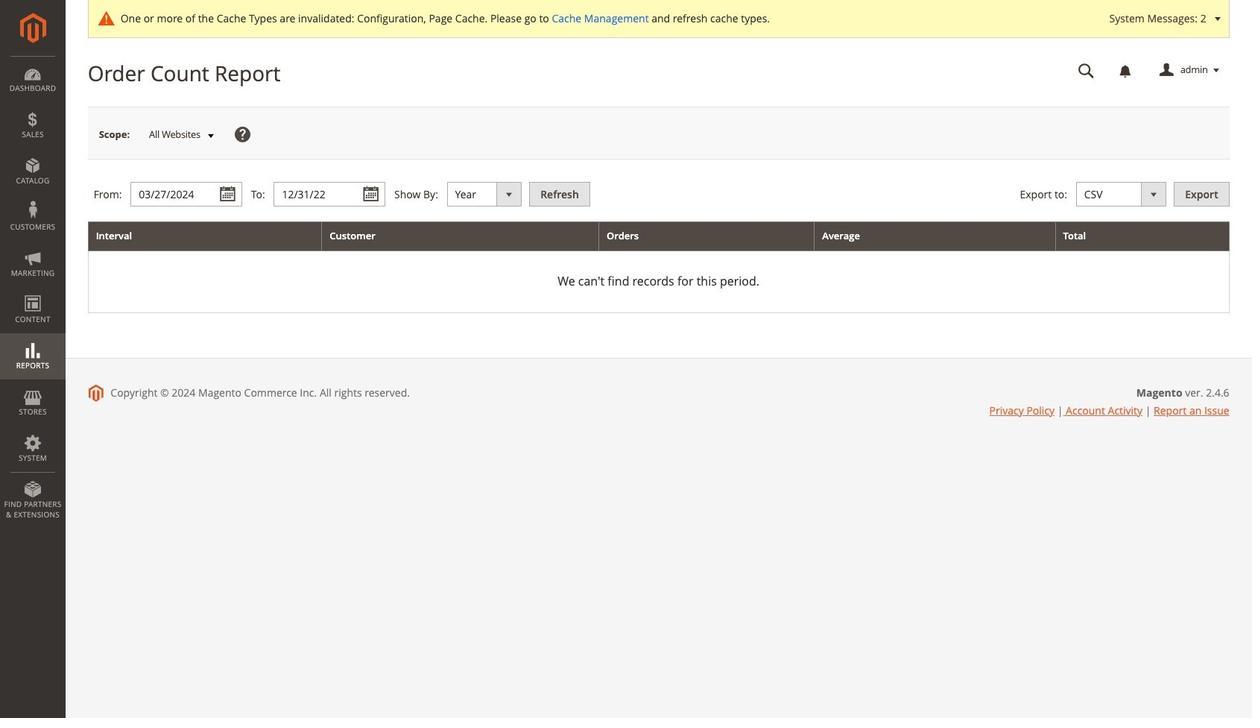 Task type: locate. For each thing, give the bounding box(es) containing it.
None text field
[[131, 182, 242, 207], [274, 182, 386, 207], [131, 182, 242, 207], [274, 182, 386, 207]]

menu bar
[[0, 56, 66, 527]]



Task type: describe. For each thing, give the bounding box(es) containing it.
magento admin panel image
[[20, 13, 46, 43]]



